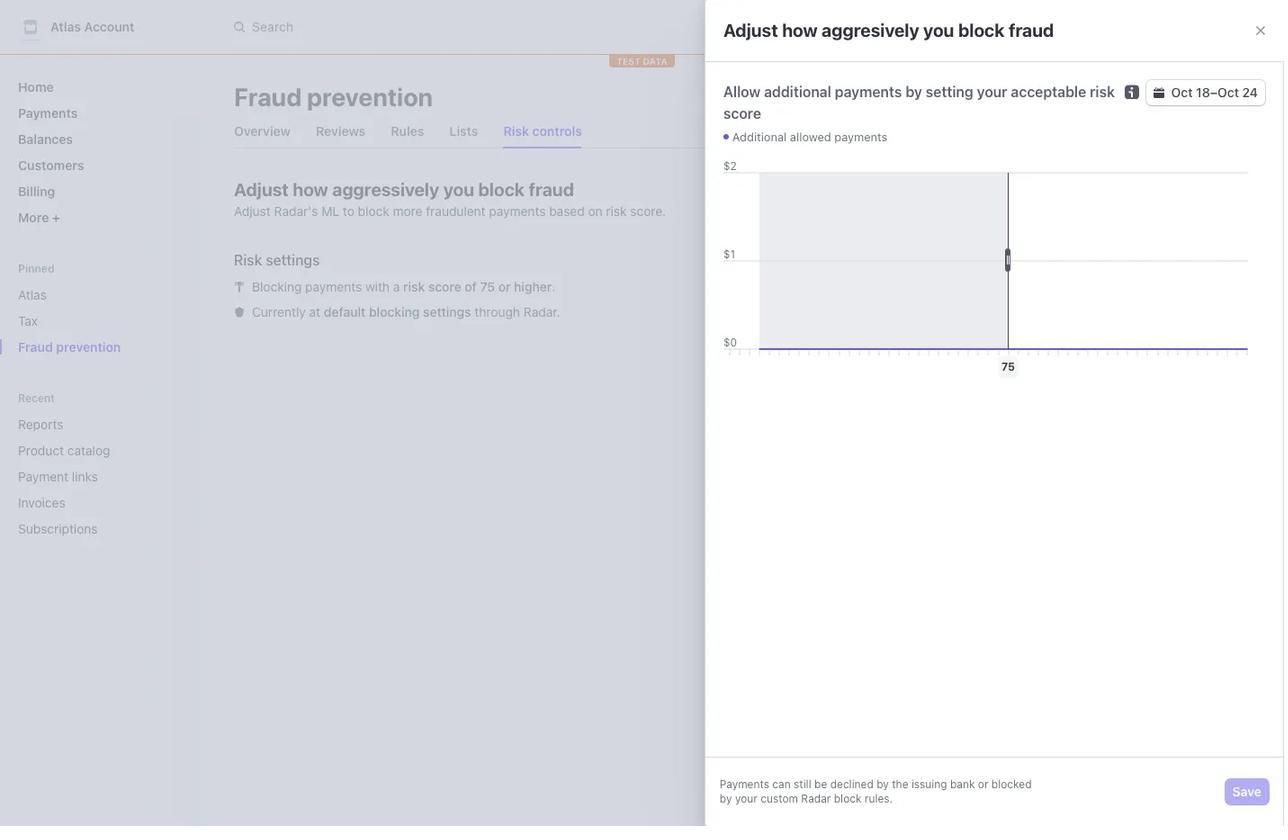 Task type: vqa. For each thing, say whether or not it's contained in the screenshot.
The Be
yes



Task type: describe. For each thing, give the bounding box(es) containing it.
custom
[[761, 792, 798, 806]]

rules link
[[384, 119, 432, 144]]

core navigation links element
[[11, 72, 184, 232]]

save button
[[1226, 779, 1269, 805]]

fraud for adjust how aggressively you block fraud adjust radar's ml to block more fraudulent payments based on risk score.
[[529, 179, 574, 200]]

adjust for adjust how aggresively you block fraud
[[724, 20, 778, 41]]

18
[[1196, 85, 1210, 100]]

aggressively
[[332, 179, 439, 200]]

overview link
[[227, 119, 298, 144]]

subscriptions
[[18, 521, 98, 536]]

how for aggresively
[[782, 20, 818, 41]]

additional allowed payments
[[733, 130, 888, 144]]

home link
[[11, 72, 184, 102]]

allow for allow additional payments by setting your acceptable risk score
[[724, 84, 761, 100]]

score.
[[630, 203, 666, 219]]

payment links
[[18, 469, 98, 484]]

fraud inside pinned element
[[18, 339, 53, 355]]

risk for risk settings
[[234, 252, 262, 268]]

rules.
[[865, 792, 893, 806]]

payments inside adjust how aggressively you block fraud adjust radar's ml to block more fraudulent payments based on risk score.
[[489, 203, 546, 219]]

fraud prevention link
[[11, 332, 184, 362]]

allowed
[[790, 130, 831, 144]]

still
[[794, 778, 812, 791]]

reports link
[[11, 410, 158, 439]]

search
[[252, 19, 294, 34]]

payments for payments can still be declined by the issuing bank or blocked by your custom radar block rules.
[[720, 778, 770, 791]]

fraudulent
[[426, 203, 486, 219]]

lists
[[450, 123, 478, 139]]

risk inside allow additional payments by setting your acceptable risk score
[[1090, 84, 1115, 100]]

block
[[1102, 254, 1135, 269]]

more for allow more payments
[[984, 254, 1015, 269]]

score inside allow additional payments by setting your acceptable risk score
[[724, 105, 761, 122]]

1 horizontal spatial settings
[[423, 304, 471, 320]]

or inside payments can still be declined by the issuing bank or blocked by your custom radar block rules.
[[978, 778, 989, 791]]

1 vertical spatial by
[[877, 778, 889, 791]]

at
[[309, 304, 321, 320]]

radar
[[801, 792, 831, 806]]

allow additional payments by setting your acceptable risk score
[[724, 84, 1115, 122]]

payments for allow additional payments by setting your acceptable risk score
[[835, 84, 902, 100]]

risk settings
[[234, 252, 320, 268]]

payments up the 'default' at the top of the page
[[305, 279, 362, 294]]

pinned element
[[11, 280, 184, 362]]

tab list containing overview
[[227, 115, 1212, 149]]

prevention inside pinned element
[[56, 339, 121, 355]]

block up fraudulent
[[478, 179, 525, 200]]

blocking
[[369, 304, 420, 320]]

home
[[18, 79, 54, 95]]

balances link
[[11, 124, 184, 154]]

risk controls
[[504, 123, 582, 139]]

billing link
[[11, 176, 184, 206]]

product catalog link
[[11, 436, 158, 465]]

0 horizontal spatial 75
[[480, 279, 495, 294]]

catalog
[[67, 443, 110, 458]]

1 horizontal spatial prevention
[[307, 82, 433, 112]]

lists link
[[442, 119, 486, 144]]

mode
[[997, 19, 1031, 34]]

0 vertical spatial or
[[498, 279, 511, 294]]

payment links link
[[11, 462, 158, 491]]

fraud for adjust how aggresively you block fraud
[[1009, 20, 1054, 41]]

block more fraud
[[1102, 254, 1205, 269]]

atlas for atlas account
[[50, 19, 81, 34]]

links
[[72, 469, 98, 484]]

radar.
[[524, 304, 560, 320]]

invoices link
[[11, 488, 158, 518]]

2 oct from the left
[[1218, 85, 1239, 100]]

test
[[968, 19, 994, 34]]

pinned navigation links element
[[11, 261, 184, 362]]

controls
[[532, 123, 582, 139]]

customers link
[[11, 150, 184, 180]]

overview
[[234, 123, 291, 139]]

allow more payments button
[[941, 249, 1085, 275]]

more
[[18, 210, 52, 225]]

currently
[[252, 304, 306, 320]]

reports
[[18, 417, 63, 432]]

with
[[365, 279, 390, 294]]

svg image
[[1154, 87, 1164, 98]]

2 vertical spatial by
[[720, 792, 732, 806]]

more button
[[11, 203, 184, 232]]

product
[[18, 443, 64, 458]]

currently at default blocking settings through radar.
[[252, 304, 560, 320]]

block right developers 'link'
[[958, 20, 1005, 41]]

setting
[[926, 84, 974, 100]]

test
[[617, 56, 641, 67]]

risk controls link
[[496, 119, 589, 144]]

additional
[[733, 130, 787, 144]]

allow more payments
[[948, 254, 1078, 269]]

fraud prevention inside pinned element
[[18, 339, 121, 355]]

more inside adjust how aggressively you block fraud adjust radar's ml to block more fraudulent payments based on risk score.
[[393, 203, 423, 219]]

blocking payments with a risk score of 75 or higher .
[[252, 279, 556, 294]]



Task type: locate. For each thing, give the bounding box(es) containing it.
settings down of on the top left
[[423, 304, 471, 320]]

1 horizontal spatial risk
[[606, 203, 627, 219]]

fraud up based
[[529, 179, 574, 200]]

.
[[552, 279, 556, 294]]

adjust left radar's
[[234, 203, 271, 219]]

fraud inside button
[[1173, 254, 1205, 269]]

oct left 18 on the right top of page
[[1172, 85, 1193, 100]]

tax
[[18, 313, 38, 329]]

payments
[[835, 84, 902, 100], [835, 130, 888, 144], [489, 203, 546, 219], [1019, 254, 1078, 269], [305, 279, 362, 294]]

data
[[643, 56, 668, 67]]

fraud prevention down tax 'link' on the left of the page
[[18, 339, 121, 355]]

score
[[724, 105, 761, 122], [428, 279, 461, 294]]

adjust up radar's
[[234, 179, 289, 200]]

through
[[475, 304, 520, 320]]

score left of on the top left
[[428, 279, 461, 294]]

0 horizontal spatial score
[[428, 279, 461, 294]]

1 horizontal spatial fraud
[[234, 82, 302, 112]]

tab list
[[227, 115, 1212, 149]]

higher
[[514, 279, 552, 294]]

fraud inside adjust how aggressively you block fraud adjust radar's ml to block more fraudulent payments based on risk score.
[[529, 179, 574, 200]]

your
[[977, 84, 1008, 100], [735, 792, 758, 806]]

atlas inside button
[[50, 19, 81, 34]]

0 vertical spatial risk
[[1090, 84, 1115, 100]]

0 horizontal spatial allow
[[724, 84, 761, 100]]

payments right allowed
[[835, 130, 888, 144]]

allow inside button
[[948, 254, 981, 269]]

save
[[1233, 784, 1262, 799]]

payments can still be declined by the issuing bank or blocked by your custom radar block rules.
[[720, 778, 1032, 806]]

payments inside payments can still be declined by the issuing bank or blocked by your custom radar block rules.
[[720, 778, 770, 791]]

1 horizontal spatial fraud prevention
[[234, 82, 433, 112]]

payments down aggresively at the top of the page
[[835, 84, 902, 100]]

risk up blocking at top left
[[234, 252, 262, 268]]

subscriptions link
[[11, 514, 158, 544]]

payments for allow more payments
[[1019, 254, 1078, 269]]

how inside adjust how aggressively you block fraud adjust radar's ml to block more fraudulent payments based on risk score.
[[293, 179, 328, 200]]

how for aggressively
[[293, 179, 328, 200]]

0 vertical spatial fraud
[[1009, 20, 1054, 41]]

risk right a
[[403, 279, 425, 294]]

atlas link
[[11, 280, 184, 310]]

rules
[[391, 123, 424, 139]]

0 horizontal spatial oct
[[1172, 85, 1193, 100]]

atlas account button
[[18, 14, 152, 40]]

adjust how aggressively you block fraud adjust radar's ml to block more fraudulent payments based on risk score.
[[234, 179, 666, 219]]

1 vertical spatial how
[[293, 179, 328, 200]]

risk
[[504, 123, 529, 139], [234, 252, 262, 268]]

payment
[[18, 469, 68, 484]]

payments inside allow additional payments by setting your acceptable risk score
[[835, 84, 902, 100]]

risk inside tab list
[[504, 123, 529, 139]]

risk inside adjust how aggressively you block fraud adjust radar's ml to block more fraudulent payments based on risk score.
[[606, 203, 627, 219]]

declined
[[830, 778, 874, 791]]

payments up balances
[[18, 105, 78, 121]]

risk for risk controls
[[504, 123, 529, 139]]

1 vertical spatial prevention
[[56, 339, 121, 355]]

1 horizontal spatial payments
[[720, 778, 770, 791]]

0 vertical spatial fraud
[[234, 82, 302, 112]]

0 vertical spatial risk
[[504, 123, 529, 139]]

1 vertical spatial 75
[[1002, 360, 1015, 374]]

how
[[782, 20, 818, 41], [293, 179, 328, 200]]

more for block more fraud
[[1138, 254, 1170, 269]]

how up radar's
[[293, 179, 328, 200]]

ml
[[322, 203, 339, 219]]

recent navigation links element
[[0, 391, 198, 544]]

payments inside button
[[1019, 254, 1078, 269]]

1 horizontal spatial how
[[782, 20, 818, 41]]

atlas
[[50, 19, 81, 34], [18, 287, 47, 302]]

1 vertical spatial fraud
[[529, 179, 574, 200]]

prevention down tax 'link' on the left of the page
[[56, 339, 121, 355]]

1 vertical spatial atlas
[[18, 287, 47, 302]]

1 oct from the left
[[1172, 85, 1193, 100]]

test data
[[617, 56, 668, 67]]

invoices
[[18, 495, 65, 510]]

fraud right "block"
[[1173, 254, 1205, 269]]

1 horizontal spatial score
[[724, 105, 761, 122]]

payments for additional allowed payments
[[835, 130, 888, 144]]

payments link
[[11, 98, 184, 128]]

1 vertical spatial fraud prevention
[[18, 339, 121, 355]]

0 vertical spatial your
[[977, 84, 1008, 100]]

you up fraudulent
[[443, 179, 474, 200]]

0 horizontal spatial how
[[293, 179, 328, 200]]

0 vertical spatial payments
[[18, 105, 78, 121]]

fraud right test on the top of the page
[[1009, 20, 1054, 41]]

adjust for adjust how aggressively you block fraud adjust radar's ml to block more fraudulent payments based on risk score.
[[234, 179, 289, 200]]

0 vertical spatial 75
[[480, 279, 495, 294]]

atlas left the account
[[50, 19, 81, 34]]

you inside adjust how aggressively you block fraud adjust radar's ml to block more fraudulent payments based on risk score.
[[443, 179, 474, 200]]

can
[[773, 778, 791, 791]]

your inside allow additional payments by setting your acceptable risk score
[[977, 84, 1008, 100]]

0 vertical spatial fraud prevention
[[234, 82, 433, 112]]

1 horizontal spatial by
[[877, 778, 889, 791]]

how up the additional
[[782, 20, 818, 41]]

fraud
[[1009, 20, 1054, 41], [529, 179, 574, 200], [1173, 254, 1205, 269]]

by
[[906, 84, 922, 100], [877, 778, 889, 791], [720, 792, 732, 806]]

0 horizontal spatial you
[[443, 179, 474, 200]]

adjust
[[724, 20, 778, 41], [234, 179, 289, 200], [234, 203, 271, 219]]

your right "setting"
[[977, 84, 1008, 100]]

allow for allow more payments
[[948, 254, 981, 269]]

1 horizontal spatial your
[[977, 84, 1008, 100]]

2 horizontal spatial by
[[906, 84, 922, 100]]

0 horizontal spatial risk
[[403, 279, 425, 294]]

fraud prevention up reviews
[[234, 82, 433, 112]]

1 vertical spatial risk
[[606, 203, 627, 219]]

2 horizontal spatial more
[[1138, 254, 1170, 269]]

0 horizontal spatial or
[[498, 279, 511, 294]]

your left custom
[[735, 792, 758, 806]]

payments for payments
[[18, 105, 78, 121]]

aggresively
[[822, 20, 920, 41]]

atlas for atlas
[[18, 287, 47, 302]]

1 vertical spatial risk
[[234, 252, 262, 268]]

0 horizontal spatial by
[[720, 792, 732, 806]]

0 vertical spatial prevention
[[307, 82, 433, 112]]

1 vertical spatial adjust
[[234, 179, 289, 200]]

2 vertical spatial fraud
[[1173, 254, 1205, 269]]

oct
[[1172, 85, 1193, 100], [1218, 85, 1239, 100]]

risk left the controls
[[504, 123, 529, 139]]

0 horizontal spatial payments
[[18, 105, 78, 121]]

recent
[[18, 392, 55, 405]]

developers
[[879, 19, 947, 34]]

0 vertical spatial atlas
[[50, 19, 81, 34]]

1 horizontal spatial atlas
[[50, 19, 81, 34]]

you
[[924, 20, 954, 41], [443, 179, 474, 200]]

your inside payments can still be declined by the issuing bank or blocked by your custom radar block rules.
[[735, 792, 758, 806]]

1 vertical spatial settings
[[423, 304, 471, 320]]

score up additional
[[724, 105, 761, 122]]

0 vertical spatial you
[[924, 20, 954, 41]]

reviews
[[316, 123, 366, 139]]

or right bank
[[978, 778, 989, 791]]

0 horizontal spatial more
[[393, 203, 423, 219]]

1 vertical spatial or
[[978, 778, 989, 791]]

0 horizontal spatial fraud
[[18, 339, 53, 355]]

block down declined
[[834, 792, 862, 806]]

1 vertical spatial payments
[[720, 778, 770, 791]]

1 horizontal spatial you
[[924, 20, 954, 41]]

1 horizontal spatial fraud
[[1009, 20, 1054, 41]]

75
[[480, 279, 495, 294], [1002, 360, 1015, 374]]

to
[[343, 203, 355, 219]]

balances
[[18, 131, 73, 147]]

recent element
[[0, 410, 198, 544]]

–
[[1210, 85, 1218, 100]]

block inside payments can still be declined by the issuing bank or blocked by your custom radar block rules.
[[834, 792, 862, 806]]

0 horizontal spatial prevention
[[56, 339, 121, 355]]

payments left based
[[489, 203, 546, 219]]

0 horizontal spatial settings
[[266, 252, 320, 268]]

be
[[815, 778, 827, 791]]

customers
[[18, 158, 84, 173]]

atlas down pinned
[[18, 287, 47, 302]]

prevention up reviews
[[307, 82, 433, 112]]

1 vertical spatial your
[[735, 792, 758, 806]]

radar's
[[274, 203, 318, 219]]

allow inside allow additional payments by setting your acceptable risk score
[[724, 84, 761, 100]]

atlas inside pinned element
[[18, 287, 47, 302]]

payments inside core navigation links element
[[18, 105, 78, 121]]

1 vertical spatial score
[[428, 279, 461, 294]]

0 vertical spatial by
[[906, 84, 922, 100]]

you left test on the top of the page
[[924, 20, 954, 41]]

Search search field
[[223, 10, 731, 44]]

allow
[[724, 84, 761, 100], [948, 254, 981, 269]]

of
[[465, 279, 477, 294]]

settings up blocking at top left
[[266, 252, 320, 268]]

0 vertical spatial allow
[[724, 84, 761, 100]]

1 horizontal spatial 75
[[1002, 360, 1015, 374]]

default
[[324, 304, 366, 320]]

reviews link
[[309, 119, 373, 144]]

additional
[[764, 84, 832, 100]]

oct left 24
[[1218, 85, 1239, 100]]

0 horizontal spatial atlas
[[18, 287, 47, 302]]

0 vertical spatial adjust
[[724, 20, 778, 41]]

2 horizontal spatial fraud
[[1173, 254, 1205, 269]]

0 horizontal spatial fraud
[[529, 179, 574, 200]]

developers link
[[871, 13, 954, 41]]

pinned
[[18, 262, 55, 275]]

0 horizontal spatial risk
[[234, 252, 262, 268]]

a
[[393, 279, 400, 294]]

test mode
[[968, 19, 1031, 34]]

based
[[549, 203, 585, 219]]

0 horizontal spatial your
[[735, 792, 758, 806]]

you for aggressively
[[443, 179, 474, 200]]

0 vertical spatial score
[[724, 105, 761, 122]]

acceptable
[[1011, 84, 1087, 100]]

risk right on
[[606, 203, 627, 219]]

atlas account
[[50, 19, 134, 34]]

account
[[84, 19, 134, 34]]

on
[[588, 203, 603, 219]]

2 vertical spatial risk
[[403, 279, 425, 294]]

adjust how aggresively you block fraud
[[724, 20, 1054, 41]]

tax link
[[11, 306, 184, 336]]

more
[[393, 203, 423, 219], [984, 254, 1015, 269], [1138, 254, 1170, 269]]

adjust up the additional
[[724, 20, 778, 41]]

1 horizontal spatial risk
[[504, 123, 529, 139]]

by left "setting"
[[906, 84, 922, 100]]

1 vertical spatial fraud
[[18, 339, 53, 355]]

fraud up the overview at the left top
[[234, 82, 302, 112]]

block down aggressively
[[358, 203, 389, 219]]

issuing
[[912, 778, 947, 791]]

prevention
[[307, 82, 433, 112], [56, 339, 121, 355]]

or up through
[[498, 279, 511, 294]]

by up rules.
[[877, 778, 889, 791]]

product catalog
[[18, 443, 110, 458]]

you for aggresively
[[924, 20, 954, 41]]

fraud prevention
[[234, 82, 433, 112], [18, 339, 121, 355]]

settings
[[266, 252, 320, 268], [423, 304, 471, 320]]

0 vertical spatial how
[[782, 20, 818, 41]]

the
[[892, 778, 909, 791]]

payments left can
[[720, 778, 770, 791]]

blocked
[[992, 778, 1032, 791]]

2 vertical spatial adjust
[[234, 203, 271, 219]]

1 vertical spatial allow
[[948, 254, 981, 269]]

fraud down tax on the left top of the page
[[18, 339, 53, 355]]

or
[[498, 279, 511, 294], [978, 778, 989, 791]]

billing
[[18, 184, 55, 199]]

oct 18 – oct 24
[[1172, 85, 1258, 100]]

0 horizontal spatial fraud prevention
[[18, 339, 121, 355]]

by inside allow additional payments by setting your acceptable risk score
[[906, 84, 922, 100]]

by left custom
[[720, 792, 732, 806]]

1 horizontal spatial more
[[984, 254, 1015, 269]]

1 horizontal spatial or
[[978, 778, 989, 791]]

0 vertical spatial settings
[[266, 252, 320, 268]]

risk right acceptable
[[1090, 84, 1115, 100]]

24
[[1243, 85, 1258, 100]]

payments left "block"
[[1019, 254, 1078, 269]]

1 horizontal spatial allow
[[948, 254, 981, 269]]

1 horizontal spatial oct
[[1218, 85, 1239, 100]]

2 horizontal spatial risk
[[1090, 84, 1115, 100]]

1 vertical spatial you
[[443, 179, 474, 200]]



